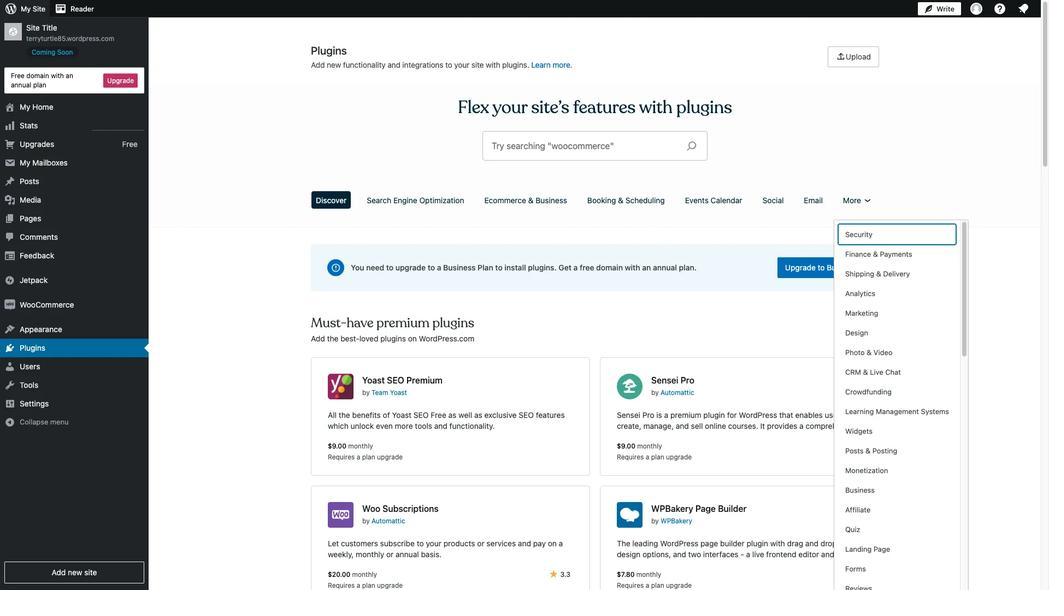 Task type: describe. For each thing, give the bounding box(es) containing it.
2 horizontal spatial plugins
[[676, 96, 732, 119]]

sensei
[[651, 375, 678, 385]]

domain inside free domain with an annual plan
[[26, 72, 49, 79]]

payments
[[880, 250, 912, 258]]

site inside the site title terryturtle85.wordpress.com
[[26, 23, 40, 32]]

page for landing
[[874, 545, 890, 553]]

monetization
[[845, 466, 888, 475]]

with inside free domain with an annual plan
[[51, 72, 64, 79]]

design
[[617, 550, 640, 559]]

delivery
[[883, 270, 910, 278]]

to inside let customers subscribe to your products or services and pay on a weekly, monthly or annual basis.
[[417, 539, 424, 548]]

yoast seo premium by team yoast
[[362, 375, 443, 396]]

premium
[[406, 375, 443, 385]]

0 horizontal spatial site
[[84, 568, 97, 577]]

discover button
[[307, 187, 355, 213]]

need
[[366, 263, 384, 272]]

social button
[[754, 187, 793, 213]]

0 vertical spatial wpbakery
[[651, 504, 693, 514]]

analytics
[[845, 289, 875, 298]]

0 vertical spatial annual
[[653, 263, 677, 272]]

1 vertical spatial wpbakery
[[661, 517, 692, 525]]

collapse menu link
[[0, 413, 149, 431]]

upgrade for builder
[[666, 581, 692, 589]]

plugin icon image for woo subscriptions
[[328, 502, 354, 528]]

yoast inside all the benefits of yoast seo free as well as exclusive seo features which unlock even more tools and functionality.
[[392, 411, 411, 420]]

must-have premium plugins add the best-loved plugins on wordpress.com
[[311, 314, 474, 343]]

group containing security
[[839, 225, 956, 590]]

which
[[328, 422, 349, 431]]

appearance link
[[0, 320, 149, 339]]

let customers subscribe to your products or services and pay on a weekly, monthly or annual basis.
[[328, 539, 563, 559]]

flex your site's features with plugins
[[458, 96, 732, 119]]

jetpack
[[20, 276, 48, 285]]

landing page
[[845, 545, 890, 553]]

0 vertical spatial yoast
[[362, 375, 385, 385]]

drag
[[787, 539, 803, 548]]

business inside button
[[536, 195, 567, 204]]

free
[[580, 263, 594, 272]]

& for video
[[867, 348, 872, 357]]

plugin icon image for sensei pro
[[617, 374, 643, 399]]

plugins for plugins
[[20, 343, 45, 352]]

0 horizontal spatial business
[[443, 263, 476, 272]]

your inside 'plugins add new functionality and integrations to your site with plugins. learn more .'
[[454, 60, 469, 69]]

video
[[874, 348, 893, 357]]

woo subscriptions by automattic
[[362, 504, 439, 525]]

open search image
[[678, 138, 705, 154]]

jetpack link
[[0, 271, 149, 290]]

my profile image
[[970, 3, 982, 15]]

exclusive
[[484, 411, 517, 420]]

crm & live chat
[[845, 368, 901, 376]]

builder
[[720, 539, 745, 548]]

wordpress
[[660, 539, 698, 548]]

by inside yoast seo premium by team yoast
[[362, 388, 370, 396]]

shipping
[[845, 270, 874, 278]]

security
[[845, 230, 873, 239]]

requires for wpbakery page builder
[[617, 581, 644, 589]]

quiz
[[845, 525, 860, 534]]

$7.80 monthly requires a plan upgrade
[[617, 570, 692, 589]]

features inside all the benefits of yoast seo free as well as exclusive seo features which unlock even more tools and functionality.
[[536, 411, 565, 420]]

widgets
[[845, 427, 873, 435]]

to right plan
[[495, 263, 503, 272]]

the inside all the benefits of yoast seo free as well as exclusive seo features which unlock even more tools and functionality.
[[339, 411, 350, 420]]

affiliate
[[845, 506, 871, 514]]

& for delivery
[[876, 270, 881, 278]]

monthly inside "$20.00 monthly requires a plan upgrade"
[[352, 570, 377, 578]]

$9.00 monthly requires a plan upgrade for sensei pro
[[617, 442, 692, 461]]

upgrade to business link
[[777, 257, 866, 278]]

an inside free domain with an annual plan
[[66, 72, 73, 79]]

the inside must-have premium plugins add the best-loved plugins on wordpress.com
[[327, 334, 338, 343]]

1 horizontal spatial features
[[573, 96, 636, 119]]

crowdfunding
[[845, 388, 892, 396]]

upgrade to business
[[785, 263, 858, 272]]

1 horizontal spatial plugins
[[432, 314, 474, 331]]

plugin icon image for yoast seo premium
[[328, 374, 354, 399]]

editor.
[[687, 561, 710, 570]]

to left plan
[[428, 263, 435, 272]]

ecommerce
[[484, 195, 526, 204]]

management
[[876, 407, 919, 416]]

& for business
[[528, 195, 534, 204]]

marketing
[[845, 309, 878, 317]]

shipping & delivery button
[[839, 264, 956, 284]]

posts & posting button
[[839, 441, 956, 461]]

and inside 'plugins add new functionality and integrations to your site with plugins. learn more .'
[[388, 60, 400, 69]]

.
[[570, 60, 572, 69]]

2 vertical spatial add
[[52, 568, 66, 577]]

you need to upgrade to a business plan to install plugins. get a free domain with an annual plan.
[[351, 263, 697, 272]]

plugin icon image for wpbakery page builder
[[617, 502, 643, 528]]

monthly inside let customers subscribe to your products or services and pay on a weekly, monthly or annual basis.
[[356, 550, 384, 559]]

browse all link
[[842, 333, 879, 344]]

1 as from the left
[[448, 411, 456, 420]]

& for scheduling
[[618, 195, 623, 204]]

img image for jetpack
[[4, 275, 15, 286]]

services
[[487, 539, 516, 548]]

tools
[[415, 422, 432, 431]]

live
[[752, 550, 764, 559]]

marketing button
[[839, 303, 956, 323]]

manage your notifications image
[[1017, 2, 1030, 15]]

plan inside "$20.00 monthly requires a plan upgrade"
[[362, 581, 375, 589]]

learn more
[[531, 60, 570, 69]]

photo & video button
[[839, 343, 956, 362]]

title
[[42, 23, 57, 32]]

get
[[559, 263, 572, 272]]

write link
[[918, 0, 961, 17]]

subscribe
[[380, 539, 415, 548]]

& for payments
[[873, 250, 878, 258]]

calendar
[[711, 195, 742, 204]]

events
[[685, 195, 709, 204]]

my for my mailboxes
[[20, 158, 30, 167]]

more
[[395, 422, 413, 431]]

0 horizontal spatial or
[[386, 550, 394, 559]]

time image
[[1044, 42, 1049, 52]]

add inside must-have premium plugins add the best-loved plugins on wordpress.com
[[311, 334, 325, 343]]

1 vertical spatial yoast
[[390, 388, 407, 396]]

0 horizontal spatial plugins
[[380, 334, 406, 343]]

stats
[[20, 121, 38, 130]]

by inside sensei pro by automattic
[[651, 388, 659, 396]]

landing page button
[[839, 539, 956, 559]]

tools
[[20, 381, 38, 390]]

crm
[[845, 368, 861, 376]]

design button
[[839, 323, 956, 343]]

shipping & delivery
[[845, 270, 910, 278]]

requires for sensei pro
[[617, 453, 644, 461]]

seo inside yoast seo premium by team yoast
[[387, 375, 404, 385]]

and inside all the benefits of yoast seo free as well as exclusive seo features which unlock even more tools and functionality.
[[434, 422, 447, 431]]

woocommerce link
[[0, 296, 149, 314]]

add new site
[[52, 568, 97, 577]]

engine
[[393, 195, 417, 204]]

users link
[[0, 357, 149, 376]]

by inside woo subscriptions by automattic
[[362, 517, 370, 525]]

my site link
[[0, 0, 50, 17]]

mailboxes
[[32, 158, 68, 167]]

free for free domain with an annual plan
[[11, 72, 25, 79]]

backend
[[655, 561, 685, 570]]

settings
[[20, 399, 49, 408]]

affiliate button
[[839, 500, 956, 520]]

email button
[[795, 187, 832, 213]]

email
[[804, 195, 823, 204]]

frontend
[[766, 550, 796, 559]]

free for free
[[122, 140, 138, 149]]

chat
[[885, 368, 901, 376]]

highest hourly views 0 image
[[92, 124, 144, 131]]

pay
[[533, 539, 546, 548]]

all inside all the benefits of yoast seo free as well as exclusive seo features which unlock even more tools and functionality.
[[328, 411, 337, 420]]

browse all
[[842, 334, 879, 343]]

help image
[[993, 2, 1006, 15]]



Task type: locate. For each thing, give the bounding box(es) containing it.
0 horizontal spatial posts
[[20, 177, 39, 186]]

posts & posting
[[845, 447, 897, 455]]

2 img image from the top
[[4, 299, 15, 310]]

discover
[[316, 195, 347, 204]]

plugins. for you
[[528, 263, 557, 272]]

requires for yoast seo premium
[[328, 453, 355, 461]]

upgrade for by
[[666, 453, 692, 461]]

1 horizontal spatial domain
[[596, 263, 623, 272]]

your right integrations
[[454, 60, 469, 69]]

have
[[347, 314, 373, 331]]

Search search field
[[492, 132, 678, 160]]

upload link
[[828, 46, 879, 67]]

free down highest hourly views 0 image
[[122, 140, 138, 149]]

and down wordpress
[[673, 550, 686, 559]]

learning management systems button
[[839, 402, 956, 421]]

features right exclusive
[[536, 411, 565, 420]]

0 vertical spatial plugins
[[311, 44, 347, 57]]

1 vertical spatial your
[[493, 96, 527, 119]]

$9.00
[[328, 442, 346, 450], [617, 442, 635, 450]]

or left services
[[477, 539, 484, 548]]

0 vertical spatial automattic
[[661, 388, 694, 396]]

plugins up the functionality
[[311, 44, 347, 57]]

0 vertical spatial free
[[11, 72, 25, 79]]

0 vertical spatial or
[[477, 539, 484, 548]]

forms button
[[839, 559, 956, 579]]

domain inside flex your site's features with plugins main content
[[596, 263, 623, 272]]

plugins. left get
[[528, 263, 557, 272]]

my left "home"
[[20, 102, 30, 112]]

booking
[[587, 195, 616, 204]]

plugins.
[[502, 60, 529, 69], [528, 263, 557, 272]]

plan for wpbakery page builder
[[651, 581, 664, 589]]

& left posting
[[866, 447, 871, 455]]

2 horizontal spatial business
[[845, 486, 875, 494]]

domain right free
[[596, 263, 623, 272]]

weekly,
[[328, 550, 354, 559]]

plugin icon image up 'let'
[[328, 502, 354, 528]]

upgrade up highest hourly views 0 image
[[107, 77, 134, 84]]

and left integrations
[[388, 60, 400, 69]]

my home link
[[0, 98, 149, 116]]

plugins. left learn more link
[[502, 60, 529, 69]]

1 horizontal spatial upgrade
[[785, 263, 816, 272]]

to inside 'plugins add new functionality and integrations to your site with plugins. learn more .'
[[445, 60, 452, 69]]

1 horizontal spatial your
[[454, 60, 469, 69]]

0 horizontal spatial your
[[426, 539, 441, 548]]

1 vertical spatial plugins.
[[528, 263, 557, 272]]

0 vertical spatial domain
[[26, 72, 49, 79]]

posts for posts
[[20, 177, 39, 186]]

0 vertical spatial site
[[33, 5, 45, 13]]

0 vertical spatial business
[[536, 195, 567, 204]]

& right ecommerce
[[528, 195, 534, 204]]

soon
[[57, 48, 73, 56]]

yoast right the team
[[390, 388, 407, 396]]

site up title
[[33, 5, 45, 13]]

group
[[839, 225, 956, 590]]

to right integrations
[[445, 60, 452, 69]]

by down woo on the bottom left of the page
[[362, 517, 370, 525]]

two
[[688, 550, 701, 559]]

1 horizontal spatial plugins
[[311, 44, 347, 57]]

0 vertical spatial all
[[870, 334, 879, 343]]

plan inside "$7.80 monthly requires a plan upgrade"
[[651, 581, 664, 589]]

monthly for wpbakery
[[636, 570, 661, 578]]

1 horizontal spatial page
[[874, 545, 890, 553]]

1 vertical spatial my
[[20, 102, 30, 112]]

site
[[33, 5, 45, 13], [26, 23, 40, 32]]

1 horizontal spatial all
[[870, 334, 879, 343]]

an down soon
[[66, 72, 73, 79]]

1 vertical spatial site
[[84, 568, 97, 577]]

a inside "$20.00 monthly requires a plan upgrade"
[[357, 581, 360, 589]]

monthly
[[348, 442, 373, 450], [637, 442, 662, 450], [356, 550, 384, 559], [352, 570, 377, 578], [636, 570, 661, 578]]

0 horizontal spatial plugins
[[20, 343, 45, 352]]

as left the well
[[448, 411, 456, 420]]

plan
[[362, 453, 375, 461], [651, 453, 664, 461], [362, 581, 375, 589], [651, 581, 664, 589]]

0 vertical spatial upgrade
[[107, 77, 134, 84]]

1 vertical spatial an
[[642, 263, 651, 272]]

0 vertical spatial my
[[21, 5, 31, 13]]

1 vertical spatial domain
[[596, 263, 623, 272]]

pro
[[681, 375, 694, 385]]

0 vertical spatial on
[[408, 334, 417, 343]]

0 horizontal spatial features
[[536, 411, 565, 420]]

annual left plan.
[[653, 263, 677, 272]]

img image
[[4, 275, 15, 286], [4, 299, 15, 310]]

plugin icon image
[[328, 374, 354, 399], [617, 374, 643, 399], [328, 502, 354, 528], [617, 502, 643, 528]]

1 horizontal spatial or
[[477, 539, 484, 548]]

1 vertical spatial automattic
[[372, 517, 405, 525]]

on down premium
[[408, 334, 417, 343]]

0 vertical spatial plugins
[[676, 96, 732, 119]]

img image left woocommerce
[[4, 299, 15, 310]]

analytics button
[[839, 284, 956, 303]]

business inside button
[[845, 486, 875, 494]]

with
[[486, 60, 500, 69], [51, 72, 64, 79], [639, 96, 673, 119], [625, 263, 640, 272], [770, 539, 785, 548]]

0 horizontal spatial annual
[[396, 550, 419, 559]]

monthly for yoast
[[348, 442, 373, 450]]

2 as from the left
[[474, 411, 482, 420]]

flex your site's features with plugins main content
[[307, 43, 883, 590]]

free
[[11, 72, 25, 79], [122, 140, 138, 149], [431, 411, 446, 420]]

1 vertical spatial all
[[328, 411, 337, 420]]

1 vertical spatial free
[[122, 140, 138, 149]]

0 horizontal spatial upgrade
[[107, 77, 134, 84]]

plugin icon image up benefits
[[328, 374, 354, 399]]

0 vertical spatial plugins.
[[502, 60, 529, 69]]

upgrade for upgrade to business
[[785, 263, 816, 272]]

business left plan
[[443, 263, 476, 272]]

posts
[[20, 177, 39, 186], [845, 447, 864, 455]]

upgrade for premium
[[377, 453, 403, 461]]

the
[[327, 334, 338, 343], [339, 411, 350, 420]]

stats link
[[0, 116, 149, 135]]

menu
[[50, 418, 69, 426]]

automattic for subscriptions
[[372, 517, 405, 525]]

1 $9.00 monthly requires a plan upgrade from the left
[[328, 442, 403, 461]]

my site
[[21, 5, 45, 13]]

and right tools
[[434, 422, 447, 431]]

& left delivery
[[876, 270, 881, 278]]

you
[[351, 263, 364, 272]]

yoast
[[362, 375, 385, 385], [390, 388, 407, 396], [392, 411, 411, 420]]

1 horizontal spatial posts
[[845, 447, 864, 455]]

an
[[66, 72, 73, 79], [642, 263, 651, 272]]

2 vertical spatial business
[[845, 486, 875, 494]]

reader
[[71, 5, 94, 13]]

plugins. inside 'plugins add new functionality and integrations to your site with plugins. learn more .'
[[502, 60, 529, 69]]

plugin icon image up the on the bottom right
[[617, 502, 643, 528]]

posts for posts & posting
[[845, 447, 864, 455]]

your up basis.
[[426, 539, 441, 548]]

2 horizontal spatial seo
[[519, 411, 534, 420]]

free inside all the benefits of yoast seo free as well as exclusive seo features which unlock even more tools and functionality.
[[431, 411, 446, 420]]

my left reader link
[[21, 5, 31, 13]]

posts down widgets
[[845, 447, 864, 455]]

& left video
[[867, 348, 872, 357]]

requires inside "$7.80 monthly requires a plan upgrade"
[[617, 581, 644, 589]]

and inside let customers subscribe to your products or services and pay on a weekly, monthly or annual basis.
[[518, 539, 531, 548]]

plan for yoast seo premium
[[362, 453, 375, 461]]

learning management systems
[[845, 407, 949, 416]]

plugins inside 'plugins add new functionality and integrations to your site with plugins. learn more .'
[[311, 44, 347, 57]]

my for my site
[[21, 5, 31, 13]]

media
[[20, 195, 41, 204]]

0 horizontal spatial on
[[408, 334, 417, 343]]

0 horizontal spatial new
[[68, 568, 82, 577]]

a inside "$7.80 monthly requires a plan upgrade"
[[646, 581, 649, 589]]

plugins up the wordpress.com
[[432, 314, 474, 331]]

img image for woocommerce
[[4, 299, 15, 310]]

an inside flex your site's features with plugins main content
[[642, 263, 651, 272]]

0 vertical spatial posts
[[20, 177, 39, 186]]

with inside the leading wordpress page builder plugin with drag and drop editor, design options, and two interfaces - a live frontend editor and a schematic backend editor.
[[770, 539, 785, 548]]

1 vertical spatial add
[[311, 334, 325, 343]]

tools link
[[0, 376, 149, 395]]

well
[[458, 411, 472, 420]]

1 vertical spatial plugins
[[432, 314, 474, 331]]

to right need
[[386, 263, 394, 272]]

free up tools
[[431, 411, 446, 420]]

0 vertical spatial the
[[327, 334, 338, 343]]

posts inside button
[[845, 447, 864, 455]]

my down upgrades
[[20, 158, 30, 167]]

page
[[700, 539, 718, 548]]

site inside "link"
[[33, 5, 45, 13]]

of
[[383, 411, 390, 420]]

your right flex
[[493, 96, 527, 119]]

ecommerce & business button
[[476, 187, 576, 213]]

free inside free domain with an annual plan
[[11, 72, 25, 79]]

page for wpbakery
[[695, 504, 716, 514]]

upgrade inside button
[[107, 77, 134, 84]]

wordpress.com
[[419, 334, 474, 343]]

1 vertical spatial upgrade
[[785, 263, 816, 272]]

img image inside the jetpack link
[[4, 275, 15, 286]]

and up editor
[[805, 539, 818, 548]]

1 vertical spatial or
[[386, 550, 394, 559]]

page inside "wpbakery page builder by wpbakery"
[[695, 504, 716, 514]]

as up functionality.
[[474, 411, 482, 420]]

automattic inside woo subscriptions by automattic
[[372, 517, 405, 525]]

1 vertical spatial annual
[[396, 550, 419, 559]]

1 horizontal spatial an
[[642, 263, 651, 272]]

2 vertical spatial free
[[431, 411, 446, 420]]

booking & scheduling
[[587, 195, 665, 204]]

1 vertical spatial the
[[339, 411, 350, 420]]

0 horizontal spatial page
[[695, 504, 716, 514]]

3.3
[[560, 570, 570, 578]]

on inside let customers subscribe to your products or services and pay on a weekly, monthly or annual basis.
[[548, 539, 557, 548]]

business
[[536, 195, 567, 204], [443, 263, 476, 272], [845, 486, 875, 494]]

& right finance
[[873, 250, 878, 258]]

domain up annual plan
[[26, 72, 49, 79]]

0 vertical spatial an
[[66, 72, 73, 79]]

upgrade button
[[103, 73, 138, 88]]

posts up media
[[20, 177, 39, 186]]

posts inside 'link'
[[20, 177, 39, 186]]

2 vertical spatial your
[[426, 539, 441, 548]]

monetization button
[[839, 461, 956, 480]]

1 vertical spatial on
[[548, 539, 557, 548]]

by left the team
[[362, 388, 370, 396]]

business right ecommerce
[[536, 195, 567, 204]]

monthly inside "$7.80 monthly requires a plan upgrade"
[[636, 570, 661, 578]]

img image left jetpack
[[4, 275, 15, 286]]

automattic inside sensei pro by automattic
[[661, 388, 694, 396]]

upgrades
[[20, 140, 54, 149]]

to up basis.
[[417, 539, 424, 548]]

annual inside let customers subscribe to your products or services and pay on a weekly, monthly or annual basis.
[[396, 550, 419, 559]]

widgets button
[[839, 421, 956, 441]]

page left the builder
[[695, 504, 716, 514]]

plugin icon image left sensei
[[617, 374, 643, 399]]

automattic for pro
[[661, 388, 694, 396]]

0 horizontal spatial automattic
[[372, 517, 405, 525]]

my home
[[20, 102, 53, 112]]

by down sensei
[[651, 388, 659, 396]]

my inside "link"
[[21, 5, 31, 13]]

site left title
[[26, 23, 40, 32]]

1 vertical spatial business
[[443, 263, 476, 272]]

reader link
[[50, 0, 98, 17]]

1 img image from the top
[[4, 275, 15, 286]]

photo
[[845, 348, 865, 357]]

by up leading
[[651, 517, 659, 525]]

browse
[[842, 334, 868, 343]]

plugins
[[676, 96, 732, 119], [432, 314, 474, 331], [380, 334, 406, 343]]

yoast up the team
[[362, 375, 385, 385]]

free up annual plan
[[11, 72, 25, 79]]

0 vertical spatial your
[[454, 60, 469, 69]]

seo right exclusive
[[519, 411, 534, 420]]

annual down subscribe
[[396, 550, 419, 559]]

0 vertical spatial img image
[[4, 275, 15, 286]]

site inside 'plugins add new functionality and integrations to your site with plugins. learn more .'
[[471, 60, 484, 69]]

yoast up more
[[392, 411, 411, 420]]

page right landing
[[874, 545, 890, 553]]

upgrade left the to business
[[785, 263, 816, 272]]

my for my home
[[20, 102, 30, 112]]

2 vertical spatial yoast
[[392, 411, 411, 420]]

on inside must-have premium plugins add the best-loved plugins on wordpress.com
[[408, 334, 417, 343]]

all up which
[[328, 411, 337, 420]]

1 horizontal spatial business
[[536, 195, 567, 204]]

builder
[[718, 504, 747, 514]]

upgrade inside "$20.00 monthly requires a plan upgrade"
[[377, 581, 403, 589]]

a inside let customers subscribe to your products or services and pay on a weekly, monthly or annual basis.
[[559, 539, 563, 548]]

1 horizontal spatial free
[[122, 140, 138, 149]]

0 vertical spatial site
[[471, 60, 484, 69]]

1 vertical spatial new
[[68, 568, 82, 577]]

with inside 'plugins add new functionality and integrations to your site with plugins. learn more .'
[[486, 60, 500, 69]]

automattic down woo on the bottom left of the page
[[372, 517, 405, 525]]

pages link
[[0, 209, 149, 228]]

add inside 'plugins add new functionality and integrations to your site with plugins. learn more .'
[[311, 60, 325, 69]]

landing
[[845, 545, 872, 553]]

plugins up open search image
[[676, 96, 732, 119]]

& left live
[[863, 368, 868, 376]]

business up affiliate
[[845, 486, 875, 494]]

upgrade inside flex your site's features with plugins main content
[[785, 263, 816, 272]]

2 vertical spatial plugins
[[380, 334, 406, 343]]

2 $9.00 from the left
[[617, 442, 635, 450]]

1 horizontal spatial as
[[474, 411, 482, 420]]

live
[[870, 368, 883, 376]]

0 vertical spatial new
[[327, 60, 341, 69]]

more button
[[834, 187, 883, 213]]

plugins link
[[0, 339, 149, 357]]

collapse menu
[[20, 418, 69, 426]]

0 vertical spatial page
[[695, 504, 716, 514]]

sensei pro by automattic
[[651, 375, 694, 396]]

finance & payments
[[845, 250, 912, 258]]

plugins for plugins add new functionality and integrations to your site with plugins. learn more .
[[311, 44, 347, 57]]

page
[[695, 504, 716, 514], [874, 545, 890, 553]]

2 horizontal spatial your
[[493, 96, 527, 119]]

home
[[32, 102, 53, 112]]

0 horizontal spatial domain
[[26, 72, 49, 79]]

security button
[[839, 225, 956, 244]]

0 horizontal spatial free
[[11, 72, 25, 79]]

$7.80
[[617, 570, 635, 578]]

1 horizontal spatial seo
[[414, 411, 429, 420]]

none search field inside flex your site's features with plugins main content
[[483, 132, 707, 160]]

on
[[408, 334, 417, 343], [548, 539, 557, 548]]

or down subscribe
[[386, 550, 394, 559]]

automattic down pro at the right bottom of page
[[661, 388, 694, 396]]

and left pay
[[518, 539, 531, 548]]

and down 'drop'
[[821, 550, 834, 559]]

0 horizontal spatial seo
[[387, 375, 404, 385]]

& for live
[[863, 368, 868, 376]]

$9.00 monthly requires a plan upgrade for yoast seo premium
[[328, 442, 403, 461]]

quiz button
[[839, 520, 956, 539]]

appearance
[[20, 325, 62, 334]]

$9.00 for yoast
[[328, 442, 346, 450]]

None search field
[[483, 132, 707, 160]]

0 horizontal spatial an
[[66, 72, 73, 79]]

my mailboxes link
[[0, 154, 149, 172]]

domain
[[26, 72, 49, 79], [596, 263, 623, 272]]

0 vertical spatial add
[[311, 60, 325, 69]]

plugins. for plugins
[[502, 60, 529, 69]]

write
[[936, 5, 955, 13]]

& right booking
[[618, 195, 623, 204]]

unlock
[[351, 422, 374, 431]]

1 horizontal spatial on
[[548, 539, 557, 548]]

flex
[[458, 96, 489, 119]]

site's
[[531, 96, 569, 119]]

1 horizontal spatial annual
[[653, 263, 677, 272]]

upgrade for upgrade
[[107, 77, 134, 84]]

an left plan.
[[642, 263, 651, 272]]

$9.00 for sensei
[[617, 442, 635, 450]]

plugins up "users"
[[20, 343, 45, 352]]

new
[[327, 60, 341, 69], [68, 568, 82, 577]]

plan for sensei pro
[[651, 453, 664, 461]]

1 horizontal spatial $9.00 monthly requires a plan upgrade
[[617, 442, 692, 461]]

1 horizontal spatial $9.00
[[617, 442, 635, 450]]

seo up the team
[[387, 375, 404, 385]]

all up "photo & video"
[[870, 334, 879, 343]]

free domain with an annual plan
[[11, 72, 73, 89]]

2 $9.00 monthly requires a plan upgrade from the left
[[617, 442, 692, 461]]

plugins down premium
[[380, 334, 406, 343]]

requires inside "$20.00 monthly requires a plan upgrade"
[[328, 581, 355, 589]]

forms
[[845, 565, 866, 573]]

scheduling
[[625, 195, 665, 204]]

seo up tools
[[414, 411, 429, 420]]

feedback
[[20, 251, 54, 260]]

2 vertical spatial my
[[20, 158, 30, 167]]

1 horizontal spatial new
[[327, 60, 341, 69]]

monthly for sensei
[[637, 442, 662, 450]]

your inside let customers subscribe to your products or services and pay on a weekly, monthly or annual basis.
[[426, 539, 441, 548]]

page inside button
[[874, 545, 890, 553]]

events calendar button
[[676, 187, 751, 213]]

1 vertical spatial img image
[[4, 299, 15, 310]]

feedback link
[[0, 246, 149, 265]]

loved
[[359, 334, 378, 343]]

1 vertical spatial features
[[536, 411, 565, 420]]

0 vertical spatial features
[[573, 96, 636, 119]]

on right pay
[[548, 539, 557, 548]]

0 horizontal spatial as
[[448, 411, 456, 420]]

the up which
[[339, 411, 350, 420]]

finance
[[845, 250, 871, 258]]

img image inside "woocommerce" link
[[4, 299, 15, 310]]

the down must-
[[327, 334, 338, 343]]

ecommerce & business
[[484, 195, 567, 204]]

1 vertical spatial posts
[[845, 447, 864, 455]]

by inside "wpbakery page builder by wpbakery"
[[651, 517, 659, 525]]

2 horizontal spatial free
[[431, 411, 446, 420]]

0 horizontal spatial $9.00 monthly requires a plan upgrade
[[328, 442, 403, 461]]

upgrade inside "$7.80 monthly requires a plan upgrade"
[[666, 581, 692, 589]]

terryturtle85.wordpress.com
[[26, 35, 114, 42]]

0 horizontal spatial $9.00
[[328, 442, 346, 450]]

coming soon
[[32, 48, 73, 56]]

features up search search field
[[573, 96, 636, 119]]

1 $9.00 from the left
[[328, 442, 346, 450]]

new inside 'plugins add new functionality and integrations to your site with plugins. learn more .'
[[327, 60, 341, 69]]

& for posting
[[866, 447, 871, 455]]

learning
[[845, 407, 874, 416]]



Task type: vqa. For each thing, say whether or not it's contained in the screenshot.
Calendar
yes



